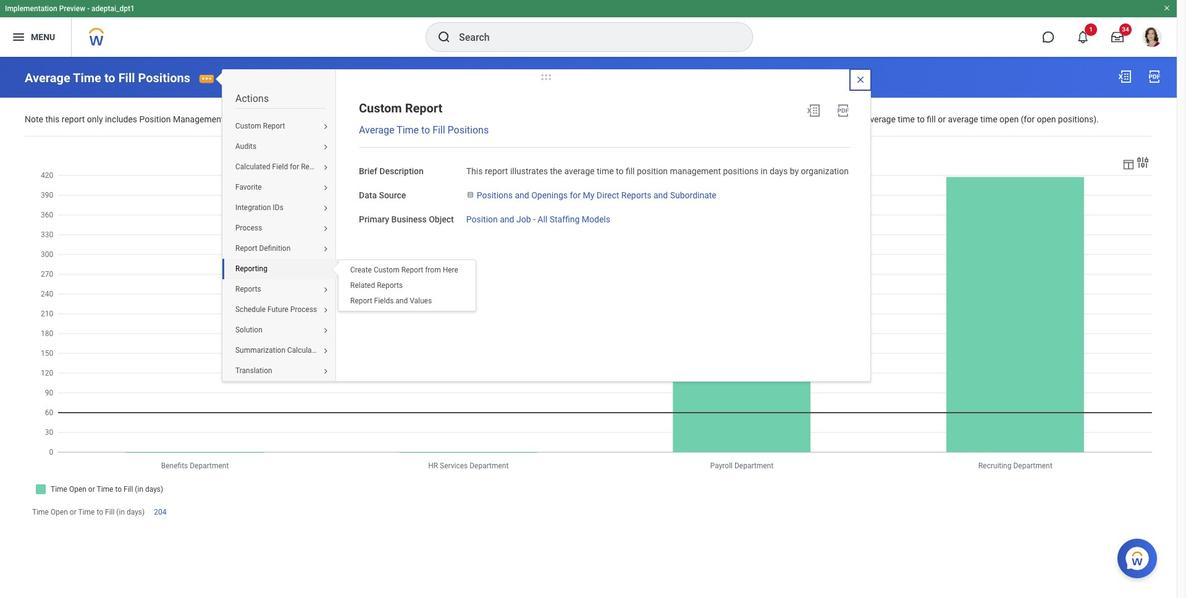 Task type: describe. For each thing, give the bounding box(es) containing it.
this report illustrates the average time to fill position management positions in days by organization
[[466, 166, 849, 176]]

only
[[87, 114, 103, 124]]

chevron right image for calculation
[[318, 348, 333, 355]]

positions inside main content
[[138, 70, 190, 85]]

average inside custom report dialog
[[359, 124, 395, 136]]

2 horizontal spatial reports
[[622, 190, 652, 200]]

management
[[173, 114, 224, 124]]

definition
[[259, 244, 291, 253]]

time inside brief description element
[[597, 166, 614, 176]]

menu button
[[0, 17, 71, 57]]

time inside custom report dialog
[[397, 124, 419, 136]]

search image
[[437, 30, 452, 44]]

custom report inside menu item
[[235, 122, 285, 131]]

2 horizontal spatial positions
[[770, 114, 805, 124]]

to inside brief description element
[[616, 166, 624, 176]]

(not
[[264, 114, 279, 124]]

future
[[268, 306, 289, 314]]

0 horizontal spatial process
[[235, 224, 262, 233]]

inbox large image
[[1112, 31, 1124, 43]]

position inside custom report dialog
[[466, 214, 498, 224]]

time right open
[[78, 508, 95, 517]]

close environment banner image
[[1164, 4, 1171, 12]]

filled
[[712, 114, 730, 124]]

business
[[392, 214, 427, 224]]

position and job - all staffing models link
[[466, 212, 611, 224]]

the right with
[[537, 114, 549, 124]]

and left job
[[500, 214, 514, 224]]

report fields and values
[[350, 297, 432, 305]]

and up organization
[[808, 114, 822, 124]]

34 button
[[1104, 23, 1132, 51]]

job
[[517, 214, 531, 224]]

in inside "average time to fill positions" main content
[[489, 114, 496, 124]]

days inside "average time to fill positions" main content
[[498, 114, 516, 124]]

chevron right image for reports
[[318, 286, 333, 294]]

fields
[[374, 297, 394, 305]]

3 open from the left
[[1037, 114, 1056, 124]]

average time to fill positions inside custom report dialog
[[359, 124, 489, 136]]

translation
[[235, 367, 272, 375]]

preview
[[59, 4, 85, 13]]

schedule future process
[[235, 306, 317, 314]]

menu
[[31, 32, 55, 42]]

0 vertical spatial or
[[938, 114, 946, 124]]

summarization calculation for report
[[235, 346, 359, 355]]

solution menu item
[[222, 320, 339, 341]]

1 vertical spatial positions
[[448, 124, 489, 136]]

position inside main content
[[139, 114, 171, 124]]

custom inside dialog
[[374, 266, 400, 274]]

chevron right image for ids
[[318, 205, 333, 212]]

0 horizontal spatial report
[[62, 114, 85, 124]]

position and job - all staffing models
[[466, 214, 611, 224]]

management
[[670, 166, 721, 176]]

calculated field for report
[[235, 163, 323, 171]]

schedule
[[235, 306, 266, 314]]

brief description element
[[466, 159, 849, 177]]

(for
[[1021, 114, 1035, 124]]

values
[[410, 297, 432, 305]]

favorite
[[235, 183, 262, 192]]

report inside brief description element
[[485, 166, 508, 176]]

configure and view chart data image
[[1136, 155, 1151, 170]]

profile logan mcneil image
[[1143, 27, 1162, 49]]

solution
[[235, 326, 263, 335]]

1 includes from the left
[[105, 114, 137, 124]]

dialog containing create custom report from here
[[326, 260, 476, 311]]

report definition
[[235, 244, 291, 253]]

field
[[272, 163, 288, 171]]

calculated field for report menu item
[[222, 157, 339, 178]]

export to excel image for brief description
[[806, 103, 821, 118]]

by
[[790, 166, 799, 176]]

implementation preview -   adeptai_dpt1
[[5, 4, 135, 13]]

204
[[154, 508, 166, 517]]

and right groups)
[[359, 114, 373, 124]]

direct
[[597, 190, 619, 200]]

subordinate
[[670, 190, 717, 200]]

from
[[425, 266, 441, 274]]

204 button
[[154, 508, 168, 517]]

this inside "average time to fill positions" main content
[[633, 114, 650, 124]]

move modal image
[[534, 70, 559, 85]]

all
[[538, 214, 548, 224]]

in inside brief description element
[[761, 166, 768, 176]]

data source image
[[466, 190, 474, 200]]

openings
[[532, 190, 568, 200]]

and down this report illustrates the average time to fill position management positions in days by organization
[[654, 190, 668, 200]]

chevron right image for favorite
[[318, 184, 333, 192]]

headcount
[[281, 114, 324, 124]]

average inside brief description element
[[564, 166, 595, 176]]

summarization calculation for report menu item
[[222, 341, 359, 361]]

object
[[429, 214, 454, 224]]

description
[[380, 166, 424, 176]]

staffing
[[550, 214, 580, 224]]

create
[[350, 266, 372, 274]]

time left open
[[32, 508, 49, 517]]

days.
[[611, 114, 631, 124]]

and up job
[[515, 190, 529, 200]]

and right filled
[[732, 114, 747, 124]]

integration ids
[[235, 204, 284, 212]]

view printable version (pdf) image for brief description
[[836, 103, 851, 118]]

60
[[599, 114, 609, 124]]

1 shows from the left
[[375, 114, 400, 124]]

this inside brief description element
[[466, 166, 483, 176]]

2 shows from the left
[[824, 114, 849, 124]]

for for summarization calculation for report
[[326, 346, 336, 355]]

(in
[[116, 508, 125, 517]]

organization
[[801, 166, 849, 176]]

export to excel image for note this report only includes position management positions (not headcount groups) and shows the average time to fill in days with the target being 60 days. this report includes filled and open positions and shows the average time to fill or average time open (for open positions).
[[1118, 69, 1133, 84]]

2 horizontal spatial report
[[652, 114, 675, 124]]

related
[[350, 281, 375, 290]]

positions inside brief description element
[[723, 166, 759, 176]]

average time to fill positions main content
[[0, 57, 1177, 543]]

for for calculated field for report
[[290, 163, 299, 171]]

1 horizontal spatial process
[[290, 306, 317, 314]]

the up description
[[402, 114, 414, 124]]

actions
[[235, 93, 269, 104]]

related reports
[[350, 281, 403, 290]]

reports inside menu item
[[235, 285, 261, 294]]

menu banner
[[0, 0, 1177, 57]]

here
[[443, 266, 458, 274]]

models
[[582, 214, 611, 224]]

average time to fill positions inside main content
[[25, 70, 190, 85]]

this
[[45, 114, 60, 124]]



Task type: locate. For each thing, give the bounding box(es) containing it.
1 vertical spatial view printable version (pdf) image
[[836, 103, 851, 118]]

custom inside menu item
[[235, 122, 261, 131]]

menu
[[222, 116, 359, 382], [339, 260, 476, 311]]

report definition menu item
[[222, 239, 339, 259]]

process right the future
[[290, 306, 317, 314]]

positions).
[[1058, 114, 1099, 124]]

1 horizontal spatial average time to fill positions
[[359, 124, 489, 136]]

chevron right image inside process menu item
[[318, 225, 333, 233]]

8 chevron right image from the top
[[318, 327, 333, 335]]

integration ids menu item
[[222, 198, 339, 218]]

open right filled
[[749, 114, 768, 124]]

this
[[633, 114, 650, 124], [466, 166, 483, 176]]

- inside custom report dialog
[[533, 214, 536, 224]]

1 vertical spatial average time to fill positions
[[359, 124, 489, 136]]

reports inside dialog
[[377, 281, 403, 290]]

report inside menu item
[[301, 163, 323, 171]]

- right preview
[[87, 4, 90, 13]]

chevron right image for report
[[318, 123, 333, 131]]

chevron right image inside reports menu item
[[318, 286, 333, 294]]

includes left filled
[[677, 114, 710, 124]]

custom up audits
[[235, 122, 261, 131]]

audits menu item
[[222, 137, 339, 157]]

chevron right image
[[318, 123, 333, 131], [318, 205, 333, 212], [318, 348, 333, 355]]

fill
[[118, 70, 135, 85], [433, 124, 445, 136], [105, 508, 115, 517]]

positions up the by on the top of page
[[770, 114, 805, 124]]

note
[[25, 114, 43, 124]]

calculation
[[287, 346, 324, 355]]

ids
[[273, 204, 284, 212]]

report
[[62, 114, 85, 124], [652, 114, 675, 124], [485, 166, 508, 176]]

report right days.
[[652, 114, 675, 124]]

1 vertical spatial in
[[761, 166, 768, 176]]

2 chevron right image from the top
[[318, 164, 333, 172]]

0 horizontal spatial open
[[749, 114, 768, 124]]

2 vertical spatial custom
[[374, 266, 400, 274]]

menu inside custom report dialog
[[222, 116, 359, 382]]

1 vertical spatial this
[[466, 166, 483, 176]]

fill inside brief description element
[[626, 166, 635, 176]]

3 chevron right image from the top
[[318, 184, 333, 192]]

export to excel image down the "34" button
[[1118, 69, 1133, 84]]

2 vertical spatial for
[[326, 346, 336, 355]]

1 horizontal spatial fill
[[118, 70, 135, 85]]

0 horizontal spatial average
[[25, 70, 70, 85]]

process menu item
[[222, 218, 339, 239]]

justify image
[[11, 30, 26, 44]]

chevron right image inside calculated field for report menu item
[[318, 164, 333, 172]]

open
[[749, 114, 768, 124], [1000, 114, 1019, 124], [1037, 114, 1056, 124]]

1 vertical spatial for
[[570, 190, 581, 200]]

average time to fill positions link inside custom report dialog
[[359, 124, 489, 136]]

position down data source image
[[466, 214, 498, 224]]

2 chevron right image from the top
[[318, 205, 333, 212]]

the inside brief description element
[[550, 166, 562, 176]]

to
[[104, 70, 115, 85], [468, 114, 476, 124], [917, 114, 925, 124], [421, 124, 430, 136], [616, 166, 624, 176], [97, 508, 103, 517]]

chevron right image inside summarization calculation for report menu item
[[318, 348, 333, 355]]

my
[[583, 190, 595, 200]]

reports up schedule
[[235, 285, 261, 294]]

chevron right image inside integration ids menu item
[[318, 205, 333, 212]]

1 vertical spatial export to excel image
[[806, 103, 821, 118]]

in left with
[[489, 114, 496, 124]]

chevron right image for translation
[[318, 368, 333, 375]]

favorite menu item
[[222, 178, 339, 198]]

for inside menu item
[[326, 346, 336, 355]]

0 vertical spatial average time to fill positions
[[25, 70, 190, 85]]

open left the (for
[[1000, 114, 1019, 124]]

days left with
[[498, 114, 516, 124]]

for
[[290, 163, 299, 171], [570, 190, 581, 200], [326, 346, 336, 355]]

for inside menu item
[[290, 163, 299, 171]]

1 horizontal spatial export to excel image
[[1118, 69, 1133, 84]]

chevron right image up audits menu item
[[318, 123, 333, 131]]

chevron right image inside the solution menu item
[[318, 327, 333, 335]]

reports right direct
[[622, 190, 652, 200]]

being
[[576, 114, 597, 124]]

0 horizontal spatial fill
[[478, 114, 487, 124]]

brief
[[359, 166, 377, 176]]

average time to fill positions link
[[25, 70, 190, 85], [359, 124, 489, 136]]

0 horizontal spatial -
[[87, 4, 90, 13]]

positions and openings for my direct reports and subordinate link
[[477, 188, 717, 200]]

1 vertical spatial days
[[770, 166, 788, 176]]

for right field
[[290, 163, 299, 171]]

1 vertical spatial average time to fill positions link
[[359, 124, 489, 136]]

the
[[402, 114, 414, 124], [537, 114, 549, 124], [851, 114, 864, 124], [550, 166, 562, 176]]

0 vertical spatial in
[[489, 114, 496, 124]]

5 chevron right image from the top
[[318, 246, 333, 253]]

implementation
[[5, 4, 57, 13]]

export to excel image
[[1118, 69, 1133, 84], [806, 103, 821, 118]]

the up the openings
[[550, 166, 562, 176]]

chevron right image inside custom report menu item
[[318, 123, 333, 131]]

2 includes from the left
[[677, 114, 710, 124]]

days)
[[127, 508, 145, 517]]

chevron right image for report definition
[[318, 246, 333, 253]]

position left management
[[139, 114, 171, 124]]

average time to fill positions - table image
[[1122, 158, 1136, 171]]

0 vertical spatial view printable version (pdf) image
[[1148, 69, 1162, 84]]

0 horizontal spatial positions
[[226, 114, 262, 124]]

schedule future process menu item
[[222, 300, 339, 320]]

- inside the menu banner
[[87, 4, 90, 13]]

note this report only includes position management positions (not headcount groups) and shows the average time to fill in days with the target being 60 days. this report includes filled and open positions and shows the average time to fill or average time open (for open positions).
[[25, 114, 1099, 124]]

Search Workday  search field
[[459, 23, 727, 51]]

2 horizontal spatial fill
[[927, 114, 936, 124]]

view printable version (pdf) image
[[1148, 69, 1162, 84], [836, 103, 851, 118]]

1 horizontal spatial for
[[326, 346, 336, 355]]

1
[[1090, 26, 1093, 33]]

illustrates
[[510, 166, 548, 176]]

fill inside custom report dialog
[[433, 124, 445, 136]]

0 vertical spatial fill
[[118, 70, 135, 85]]

average
[[417, 114, 447, 124], [866, 114, 896, 124], [948, 114, 979, 124], [564, 166, 595, 176]]

this right days.
[[633, 114, 650, 124]]

1 chevron right image from the top
[[318, 144, 333, 151]]

chevron right image inside translation menu item
[[318, 368, 333, 375]]

in left the by on the top of page
[[761, 166, 768, 176]]

for right calculation
[[326, 346, 336, 355]]

data
[[359, 190, 377, 200]]

dialog
[[326, 260, 476, 311]]

0 horizontal spatial this
[[466, 166, 483, 176]]

average time to fill positions
[[25, 70, 190, 85], [359, 124, 489, 136]]

0 vertical spatial custom report
[[359, 101, 443, 116]]

custom right groups)
[[359, 101, 402, 116]]

1 horizontal spatial open
[[1000, 114, 1019, 124]]

position
[[139, 114, 171, 124], [466, 214, 498, 224]]

0 horizontal spatial position
[[139, 114, 171, 124]]

reports menu item
[[222, 280, 339, 300]]

1 vertical spatial -
[[533, 214, 536, 224]]

process
[[235, 224, 262, 233], [290, 306, 317, 314]]

chevron right image up translation menu item
[[318, 348, 333, 355]]

positions and openings for my direct reports and subordinate
[[477, 190, 717, 200]]

1 horizontal spatial this
[[633, 114, 650, 124]]

1 horizontal spatial fill
[[626, 166, 635, 176]]

source
[[379, 190, 406, 200]]

0 vertical spatial average time to fill positions link
[[25, 70, 190, 85]]

0 horizontal spatial average time to fill positions
[[25, 70, 190, 85]]

positions
[[226, 114, 262, 124], [770, 114, 805, 124], [723, 166, 759, 176]]

1 vertical spatial average
[[359, 124, 395, 136]]

chevron right image inside favorite "menu item"
[[318, 184, 333, 192]]

summarization
[[235, 346, 286, 355]]

4 chevron right image from the top
[[318, 225, 333, 233]]

and
[[359, 114, 373, 124], [732, 114, 747, 124], [808, 114, 822, 124], [515, 190, 529, 200], [654, 190, 668, 200], [500, 214, 514, 224], [396, 297, 408, 305]]

average time to fill positions up only
[[25, 70, 190, 85]]

2 vertical spatial positions
[[477, 190, 513, 200]]

chevron right image
[[318, 144, 333, 151], [318, 164, 333, 172], [318, 184, 333, 192], [318, 225, 333, 233], [318, 246, 333, 253], [318, 286, 333, 294], [318, 307, 333, 314], [318, 327, 333, 335], [318, 368, 333, 375]]

data source
[[359, 190, 406, 200]]

1 vertical spatial custom
[[235, 122, 261, 131]]

7 chevron right image from the top
[[318, 307, 333, 314]]

1 open from the left
[[749, 114, 768, 124]]

2 vertical spatial chevron right image
[[318, 348, 333, 355]]

average up brief
[[359, 124, 395, 136]]

time up only
[[73, 70, 101, 85]]

1 horizontal spatial shows
[[824, 114, 849, 124]]

0 vertical spatial export to excel image
[[1118, 69, 1133, 84]]

1 horizontal spatial position
[[466, 214, 498, 224]]

translation menu item
[[222, 361, 339, 382]]

1 horizontal spatial reports
[[377, 281, 403, 290]]

average time to fill positions up description
[[359, 124, 489, 136]]

2 horizontal spatial for
[[570, 190, 581, 200]]

0 horizontal spatial days
[[498, 114, 516, 124]]

custom
[[359, 101, 402, 116], [235, 122, 261, 131], [374, 266, 400, 274]]

positions
[[138, 70, 190, 85], [448, 124, 489, 136], [477, 190, 513, 200]]

includes right only
[[105, 114, 137, 124]]

with
[[518, 114, 535, 124]]

- left all at the left top of page
[[533, 214, 536, 224]]

audits
[[235, 142, 257, 151]]

chevron right image right ids
[[318, 205, 333, 212]]

0 vertical spatial position
[[139, 114, 171, 124]]

custom report right groups)
[[359, 101, 443, 116]]

export to excel image inside "average time to fill positions" main content
[[1118, 69, 1133, 84]]

chevron right image inside audits menu item
[[318, 144, 333, 151]]

open right the (for
[[1037, 114, 1056, 124]]

report right this
[[62, 114, 85, 124]]

reporting
[[235, 265, 267, 273]]

1 vertical spatial position
[[466, 214, 498, 224]]

position
[[637, 166, 668, 176]]

notifications large image
[[1077, 31, 1089, 43]]

1 horizontal spatial includes
[[677, 114, 710, 124]]

0 vertical spatial days
[[498, 114, 516, 124]]

export to excel image up organization
[[806, 103, 821, 118]]

chevron right image for audits
[[318, 144, 333, 151]]

0 horizontal spatial for
[[290, 163, 299, 171]]

0 vertical spatial chevron right image
[[318, 123, 333, 131]]

0 vertical spatial process
[[235, 224, 262, 233]]

and right fields
[[396, 297, 408, 305]]

target
[[551, 114, 574, 124]]

time
[[73, 70, 101, 85], [397, 124, 419, 136], [32, 508, 49, 517], [78, 508, 95, 517]]

1 horizontal spatial view printable version (pdf) image
[[1148, 69, 1162, 84]]

-
[[87, 4, 90, 13], [533, 214, 536, 224]]

1 horizontal spatial positions
[[723, 166, 759, 176]]

chevron right image for solution
[[318, 327, 333, 335]]

positions right management
[[723, 166, 759, 176]]

process down integration
[[235, 224, 262, 233]]

close image
[[856, 75, 866, 85]]

0 horizontal spatial export to excel image
[[806, 103, 821, 118]]

0 horizontal spatial shows
[[375, 114, 400, 124]]

0 horizontal spatial view printable version (pdf) image
[[836, 103, 851, 118]]

report left the illustrates
[[485, 166, 508, 176]]

chevron right image for process
[[318, 225, 333, 233]]

1 horizontal spatial or
[[938, 114, 946, 124]]

primary
[[359, 214, 389, 224]]

view printable version (pdf) image for note this report only includes position management positions (not headcount groups) and shows the average time to fill in days with the target being 60 days. this report includes filled and open positions and shows the average time to fill or average time open (for open positions).
[[1148, 69, 1162, 84]]

6 chevron right image from the top
[[318, 286, 333, 294]]

shows
[[375, 114, 400, 124], [824, 114, 849, 124]]

custom up related reports
[[374, 266, 400, 274]]

average down the menu
[[25, 70, 70, 85]]

time open or time to fill (in days)
[[32, 508, 145, 517]]

primary business object
[[359, 214, 454, 224]]

0 horizontal spatial includes
[[105, 114, 137, 124]]

chevron right image for calculated field for report
[[318, 164, 333, 172]]

0 horizontal spatial average time to fill positions link
[[25, 70, 190, 85]]

chevron right image inside schedule future process menu item
[[318, 307, 333, 314]]

days
[[498, 114, 516, 124], [770, 166, 788, 176]]

average time to fill positions link up description
[[359, 124, 489, 136]]

for left my
[[570, 190, 581, 200]]

chevron right image for schedule future process
[[318, 307, 333, 314]]

time up description
[[397, 124, 419, 136]]

custom report dialog
[[209, 69, 871, 382]]

1 vertical spatial or
[[70, 508, 76, 517]]

menu containing custom report
[[222, 116, 359, 382]]

1 horizontal spatial in
[[761, 166, 768, 176]]

calculated
[[235, 163, 270, 171]]

2 open from the left
[[1000, 114, 1019, 124]]

0 vertical spatial positions
[[138, 70, 190, 85]]

1 vertical spatial process
[[290, 306, 317, 314]]

0 vertical spatial for
[[290, 163, 299, 171]]

and inside menu
[[396, 297, 408, 305]]

create custom report from here
[[350, 266, 458, 274]]

open
[[51, 508, 68, 517]]

2 vertical spatial fill
[[105, 508, 115, 517]]

reports
[[622, 190, 652, 200], [377, 281, 403, 290], [235, 285, 261, 294]]

adeptai_dpt1
[[92, 4, 135, 13]]

0 horizontal spatial reports
[[235, 285, 261, 294]]

0 horizontal spatial custom report
[[235, 122, 285, 131]]

this up data source image
[[466, 166, 483, 176]]

custom report menu item
[[222, 116, 339, 137]]

average time to fill positions link inside "average time to fill positions" main content
[[25, 70, 190, 85]]

1 vertical spatial chevron right image
[[318, 205, 333, 212]]

0 horizontal spatial fill
[[105, 508, 115, 517]]

reports up report fields and values
[[377, 281, 403, 290]]

the down close icon
[[851, 114, 864, 124]]

menu containing create custom report from here
[[339, 260, 476, 311]]

report
[[405, 101, 443, 116], [263, 122, 285, 131], [301, 163, 323, 171], [235, 244, 257, 253], [401, 266, 423, 274], [350, 297, 372, 305], [337, 346, 359, 355]]

brief description
[[359, 166, 424, 176]]

positions down actions
[[226, 114, 262, 124]]

1 horizontal spatial report
[[485, 166, 508, 176]]

integration
[[235, 204, 271, 212]]

1 chevron right image from the top
[[318, 123, 333, 131]]

in
[[489, 114, 496, 124], [761, 166, 768, 176]]

average inside main content
[[25, 70, 70, 85]]

days inside brief description element
[[770, 166, 788, 176]]

chevron right image inside report definition menu item
[[318, 246, 333, 253]]

1 horizontal spatial average
[[359, 124, 395, 136]]

fill
[[478, 114, 487, 124], [927, 114, 936, 124], [626, 166, 635, 176]]

1 button
[[1070, 23, 1097, 51]]

2 horizontal spatial fill
[[433, 124, 445, 136]]

average time to fill positions link up only
[[25, 70, 190, 85]]

1 vertical spatial fill
[[433, 124, 445, 136]]

9 chevron right image from the top
[[318, 368, 333, 375]]

includes
[[105, 114, 137, 124], [677, 114, 710, 124]]

1 vertical spatial custom report
[[235, 122, 285, 131]]

0 vertical spatial -
[[87, 4, 90, 13]]

0 vertical spatial this
[[633, 114, 650, 124]]

0 vertical spatial average
[[25, 70, 70, 85]]

custom report up audits
[[235, 122, 285, 131]]

days left the by on the top of page
[[770, 166, 788, 176]]

1 horizontal spatial -
[[533, 214, 536, 224]]

1 horizontal spatial average time to fill positions link
[[359, 124, 489, 136]]

menu inside dialog
[[339, 260, 476, 311]]

1 horizontal spatial custom report
[[359, 101, 443, 116]]

0 horizontal spatial or
[[70, 508, 76, 517]]

34
[[1122, 26, 1129, 33]]

time
[[449, 114, 466, 124], [898, 114, 915, 124], [981, 114, 998, 124], [597, 166, 614, 176]]

1 horizontal spatial days
[[770, 166, 788, 176]]

shows up organization
[[824, 114, 849, 124]]

0 vertical spatial custom
[[359, 101, 402, 116]]

2 horizontal spatial open
[[1037, 114, 1056, 124]]

shows right groups)
[[375, 114, 400, 124]]

0 horizontal spatial in
[[489, 114, 496, 124]]

groups)
[[326, 114, 356, 124]]

3 chevron right image from the top
[[318, 348, 333, 355]]



Task type: vqa. For each thing, say whether or not it's contained in the screenshot.
Average Time to Fill Positions link
yes



